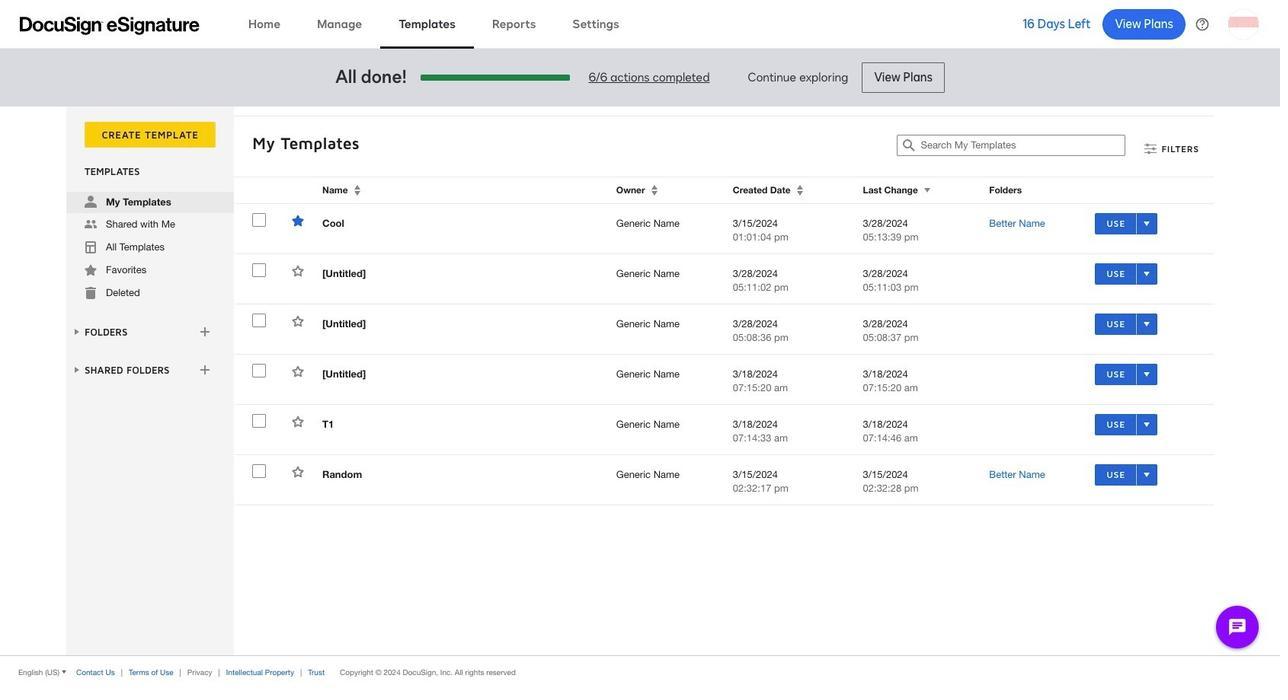 Task type: locate. For each thing, give the bounding box(es) containing it.
shared image
[[85, 219, 97, 231]]

view shared folders image
[[71, 364, 83, 376]]

remove cool from favorites image
[[292, 215, 304, 227]]

2 vertical spatial add [untitled] to favorites image
[[292, 366, 304, 378]]

3 add [untitled] to favorites image from the top
[[292, 366, 304, 378]]

star filled image
[[85, 264, 97, 277]]

1 vertical spatial add [untitled] to favorites image
[[292, 315, 304, 328]]

trash image
[[85, 287, 97, 299]]

docusign esignature image
[[20, 16, 200, 35]]

0 vertical spatial add [untitled] to favorites image
[[292, 265, 304, 277]]

user image
[[85, 196, 97, 208]]

add [untitled] to favorites image
[[292, 265, 304, 277], [292, 315, 304, 328], [292, 366, 304, 378]]

secondary navigation region
[[66, 107, 1218, 656]]



Task type: describe. For each thing, give the bounding box(es) containing it.
view folders image
[[71, 326, 83, 338]]

your uploaded profile image image
[[1228, 9, 1259, 39]]

templates image
[[85, 242, 97, 254]]

Search My Templates text field
[[921, 136, 1125, 155]]

add t1 to favorites image
[[292, 416, 304, 428]]

more info region
[[0, 656, 1280, 689]]

add random to favorites image
[[292, 466, 304, 479]]

2 add [untitled] to favorites image from the top
[[292, 315, 304, 328]]

1 add [untitled] to favorites image from the top
[[292, 265, 304, 277]]



